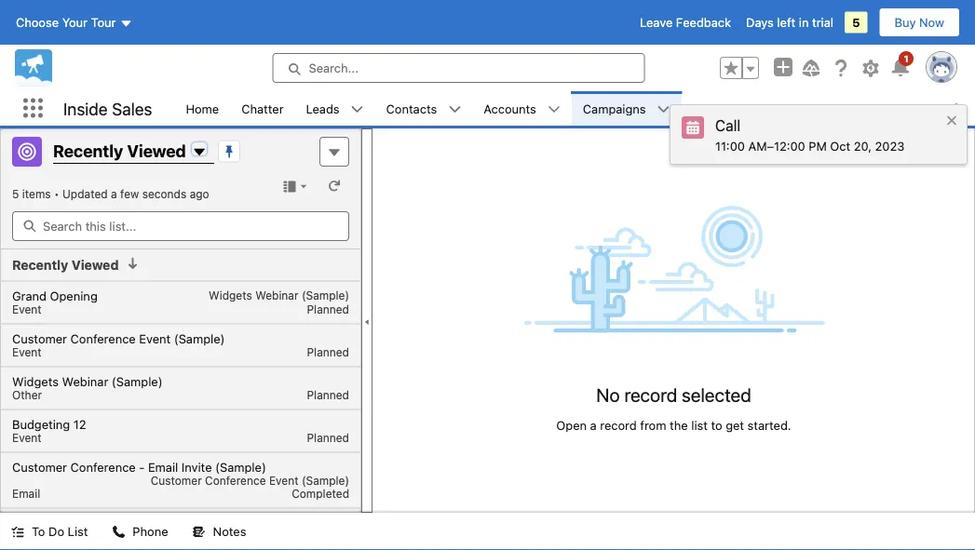 Task type: describe. For each thing, give the bounding box(es) containing it.
customer right -
[[151, 475, 202, 488]]

trial
[[813, 15, 834, 29]]

left
[[778, 15, 796, 29]]

list containing home
[[175, 91, 976, 126]]

1 vertical spatial email
[[12, 488, 40, 501]]

text default image for contacts
[[449, 103, 462, 116]]

1
[[905, 53, 909, 64]]

home
[[186, 102, 219, 116]]

list
[[68, 525, 88, 539]]

12
[[73, 418, 86, 432]]

started.
[[748, 418, 792, 432]]

search... button
[[273, 53, 645, 83]]

call alert
[[716, 117, 956, 135]]

phone
[[133, 525, 168, 539]]

call
[[716, 117, 741, 135]]

am–12:00
[[749, 139, 806, 153]]

conference for event
[[70, 332, 136, 346]]

to
[[712, 418, 723, 432]]

call 11:00 am–12:00 pm oct 20, 2023
[[716, 117, 905, 153]]

budgeting 12
[[12, 418, 86, 432]]

0 vertical spatial widgets webinar (sample)
[[209, 289, 350, 302]]

customer conference - email invite (sample) customer conference event (sample)
[[12, 461, 350, 488]]

grand opening
[[12, 289, 98, 303]]

inside sales
[[63, 99, 152, 119]]

ago
[[190, 187, 209, 200]]

home link
[[175, 91, 230, 126]]

conference for -
[[70, 461, 136, 475]]

0 vertical spatial recently
[[53, 141, 123, 161]]

leave feedback link
[[640, 15, 732, 29]]

sales
[[112, 99, 152, 119]]

1 vertical spatial recently viewed
[[12, 258, 119, 273]]

leave feedback
[[640, 15, 732, 29]]

0 horizontal spatial widgets
[[12, 375, 59, 389]]

inside
[[63, 99, 108, 119]]

1 vertical spatial recently
[[12, 258, 68, 273]]

1 button
[[890, 51, 914, 79]]

contacts link
[[375, 91, 449, 126]]

small image
[[682, 117, 705, 139]]

days left in trial
[[747, 15, 834, 29]]

selected
[[682, 384, 752, 406]]

now
[[920, 15, 945, 29]]

feedback
[[677, 15, 732, 29]]

contacts
[[386, 102, 437, 116]]

leave
[[640, 15, 673, 29]]

to
[[32, 525, 45, 539]]

text default image for notes
[[193, 526, 206, 539]]

email inside customer conference - email invite (sample) customer conference event (sample)
[[148, 461, 178, 475]]

other
[[12, 389, 42, 402]]

Search Recently Viewed list view. search field
[[12, 212, 350, 241]]

accounts
[[484, 102, 537, 116]]

none search field inside recently viewed|campaigns|list view element
[[12, 212, 350, 241]]

planned for budgeting 12
[[307, 432, 350, 445]]

open
[[557, 418, 587, 432]]

no record selected
[[597, 384, 752, 406]]

invite
[[182, 461, 212, 475]]

1 vertical spatial record
[[601, 418, 637, 432]]

5 for 5
[[853, 15, 861, 29]]

recently viewed status
[[12, 187, 62, 200]]

list
[[692, 418, 708, 432]]

buy
[[895, 15, 917, 29]]

0 vertical spatial record
[[625, 384, 678, 406]]

to do list button
[[0, 514, 99, 551]]

1 vertical spatial webinar
[[62, 375, 108, 389]]

1 vertical spatial widgets webinar (sample)
[[12, 375, 163, 389]]

leads link
[[295, 91, 351, 126]]

customer for customer conference - email invite (sample) customer conference event (sample)
[[12, 461, 67, 475]]

leads
[[306, 102, 340, 116]]

conference up notes
[[205, 475, 266, 488]]

grand
[[12, 289, 47, 303]]

accounts list item
[[473, 91, 572, 126]]

chatter link
[[230, 91, 295, 126]]

chatter
[[242, 102, 284, 116]]



Task type: vqa. For each thing, say whether or not it's contained in the screenshot.
the left the 'Email'
yes



Task type: locate. For each thing, give the bounding box(es) containing it.
0 horizontal spatial viewed
[[72, 258, 119, 273]]

viewed up the opening
[[72, 258, 119, 273]]

webinar
[[256, 289, 299, 302], [62, 375, 108, 389]]

0 vertical spatial widgets
[[209, 289, 252, 302]]

0 vertical spatial webinar
[[256, 289, 299, 302]]

conference
[[70, 332, 136, 346], [70, 461, 136, 475], [205, 475, 266, 488]]

record up from
[[625, 384, 678, 406]]

items
[[22, 187, 51, 200]]

(sample)
[[302, 289, 350, 302], [174, 332, 225, 346], [112, 375, 163, 389], [215, 461, 266, 475], [302, 475, 350, 488]]

text default image left notes
[[193, 526, 206, 539]]

0 horizontal spatial webinar
[[62, 375, 108, 389]]

planned
[[307, 303, 350, 316], [307, 346, 350, 359], [307, 389, 350, 402], [307, 432, 350, 445]]

0 horizontal spatial 5
[[12, 187, 19, 200]]

2023
[[876, 139, 905, 153]]

choose your tour
[[16, 15, 116, 29]]

1 horizontal spatial 5
[[853, 15, 861, 29]]

a
[[111, 187, 117, 200], [591, 418, 597, 432]]

widgets up budgeting
[[12, 375, 59, 389]]

seconds
[[142, 187, 187, 200]]

get
[[726, 418, 745, 432]]

text default image for campaigns
[[658, 103, 671, 116]]

text default image inside the 'contacts' list item
[[449, 103, 462, 116]]

0 horizontal spatial text default image
[[112, 526, 125, 539]]

0 vertical spatial 5
[[853, 15, 861, 29]]

from
[[641, 418, 667, 432]]

a left few
[[111, 187, 117, 200]]

widgets down search recently viewed list view. search box
[[209, 289, 252, 302]]

few
[[120, 187, 139, 200]]

text default image right leads
[[351, 103, 364, 116]]

do
[[49, 525, 64, 539]]

to do list
[[32, 525, 88, 539]]

choose
[[16, 15, 59, 29]]

•
[[54, 187, 59, 200]]

contacts list item
[[375, 91, 473, 126]]

text default image left phone
[[112, 526, 125, 539]]

5 left items
[[12, 187, 19, 200]]

1 horizontal spatial webinar
[[256, 289, 299, 302]]

5 for 5 items • updated a few seconds ago
[[12, 187, 19, 200]]

email
[[148, 461, 178, 475], [12, 488, 40, 501]]

recently
[[53, 141, 123, 161], [12, 258, 68, 273]]

3 planned from the top
[[307, 389, 350, 402]]

accounts link
[[473, 91, 548, 126]]

1 planned from the top
[[307, 303, 350, 316]]

your
[[62, 15, 88, 29]]

1 horizontal spatial widgets
[[209, 289, 252, 302]]

campaigns
[[583, 102, 647, 116]]

notes
[[213, 525, 246, 539]]

text default image right the campaigns
[[658, 103, 671, 116]]

text default image inside phone button
[[112, 526, 125, 539]]

recently viewed down inside sales
[[53, 141, 186, 161]]

text default image inside "leads" list item
[[351, 103, 364, 116]]

20,
[[855, 139, 872, 153]]

opening
[[50, 289, 98, 303]]

5
[[853, 15, 861, 29], [12, 187, 19, 200]]

tour
[[91, 15, 116, 29]]

event inside customer conference - email invite (sample) customer conference event (sample)
[[269, 475, 299, 488]]

list
[[175, 91, 976, 126]]

widgets
[[209, 289, 252, 302], [12, 375, 59, 389]]

email right -
[[148, 461, 178, 475]]

recently viewed up the opening
[[12, 258, 119, 273]]

updated
[[62, 187, 108, 200]]

conference left -
[[70, 461, 136, 475]]

text default image down search... button
[[449, 103, 462, 116]]

buy now
[[895, 15, 945, 29]]

a inside "no record selected" main content
[[591, 418, 597, 432]]

1 horizontal spatial widgets webinar (sample)
[[209, 289, 350, 302]]

select an item from this list to open it. list box
[[1, 282, 361, 509]]

phone button
[[101, 514, 180, 551]]

0 horizontal spatial a
[[111, 187, 117, 200]]

search...
[[309, 61, 359, 75]]

leads list item
[[295, 91, 375, 126]]

0 horizontal spatial widgets webinar (sample)
[[12, 375, 163, 389]]

2 planned from the top
[[307, 346, 350, 359]]

campaigns list item
[[572, 91, 682, 126]]

viewed
[[127, 141, 186, 161], [72, 258, 119, 273]]

customer
[[12, 332, 67, 346], [12, 461, 67, 475], [151, 475, 202, 488]]

0 vertical spatial recently viewed
[[53, 141, 186, 161]]

conference down the opening
[[70, 332, 136, 346]]

a inside recently viewed|campaigns|list view element
[[111, 187, 117, 200]]

1 vertical spatial widgets
[[12, 375, 59, 389]]

text default image for leads
[[351, 103, 364, 116]]

0 vertical spatial viewed
[[127, 141, 186, 161]]

recently viewed
[[53, 141, 186, 161], [12, 258, 119, 273]]

1 vertical spatial a
[[591, 418, 597, 432]]

text default image for phone
[[112, 526, 125, 539]]

0 horizontal spatial email
[[12, 488, 40, 501]]

text default image inside to do list button
[[11, 526, 24, 539]]

notes button
[[181, 514, 258, 551]]

customer down budgeting
[[12, 461, 67, 475]]

2 horizontal spatial text default image
[[193, 526, 206, 539]]

budgeting
[[12, 418, 70, 432]]

recently up grand at the left bottom of page
[[12, 258, 68, 273]]

1 vertical spatial 5
[[12, 187, 19, 200]]

widgets webinar (sample)
[[209, 289, 350, 302], [12, 375, 163, 389]]

customer for customer conference event (sample)
[[12, 332, 67, 346]]

None search field
[[12, 212, 350, 241]]

campaigns image
[[12, 137, 42, 167]]

1 vertical spatial viewed
[[72, 258, 119, 273]]

the
[[670, 418, 688, 432]]

0 vertical spatial a
[[111, 187, 117, 200]]

record
[[625, 384, 678, 406], [601, 418, 637, 432]]

planned for widgets webinar (sample)
[[307, 389, 350, 402]]

recently viewed|campaigns|list view element
[[0, 129, 362, 514]]

a right open
[[591, 418, 597, 432]]

text default image inside "notes" "button"
[[193, 526, 206, 539]]

5 inside recently viewed|campaigns|list view element
[[12, 187, 19, 200]]

text default image down search recently viewed list view. search box
[[126, 257, 139, 270]]

no
[[597, 384, 620, 406]]

viewed up seconds
[[127, 141, 186, 161]]

campaigns link
[[572, 91, 658, 126]]

recently down inside
[[53, 141, 123, 161]]

4 planned from the top
[[307, 432, 350, 445]]

text default image
[[351, 103, 364, 116], [449, 103, 462, 116], [548, 103, 561, 116], [658, 103, 671, 116], [11, 526, 24, 539]]

in
[[800, 15, 809, 29]]

text default image right accounts on the top
[[548, 103, 561, 116]]

pm
[[809, 139, 827, 153]]

customer conference event (sample)
[[12, 332, 225, 346]]

text default image left to
[[11, 526, 24, 539]]

0 vertical spatial email
[[148, 461, 178, 475]]

email up to
[[12, 488, 40, 501]]

completed
[[292, 488, 350, 501]]

record down no
[[601, 418, 637, 432]]

no record selected main content
[[373, 129, 976, 514]]

1 horizontal spatial a
[[591, 418, 597, 432]]

buy now button
[[879, 7, 961, 37]]

choose your tour button
[[15, 7, 134, 37]]

1 horizontal spatial viewed
[[127, 141, 186, 161]]

1 horizontal spatial text default image
[[126, 257, 139, 270]]

1 horizontal spatial email
[[148, 461, 178, 475]]

text default image for accounts
[[548, 103, 561, 116]]

11:00
[[716, 139, 746, 153]]

5 right "trial"
[[853, 15, 861, 29]]

open a record from the list to get started.
[[557, 418, 792, 432]]

oct
[[831, 139, 851, 153]]

group
[[721, 57, 760, 79]]

5 items • updated a few seconds ago
[[12, 187, 209, 200]]

planned for customer conference event (sample)
[[307, 346, 350, 359]]

customer down grand at the left bottom of page
[[12, 332, 67, 346]]

text default image
[[126, 257, 139, 270], [112, 526, 125, 539], [193, 526, 206, 539]]

text default image inside accounts list item
[[548, 103, 561, 116]]

days
[[747, 15, 774, 29]]

event
[[12, 303, 42, 316], [139, 332, 171, 346], [12, 346, 42, 359], [12, 432, 42, 445], [269, 475, 299, 488]]

text default image inside campaigns list item
[[658, 103, 671, 116]]

-
[[139, 461, 145, 475]]



